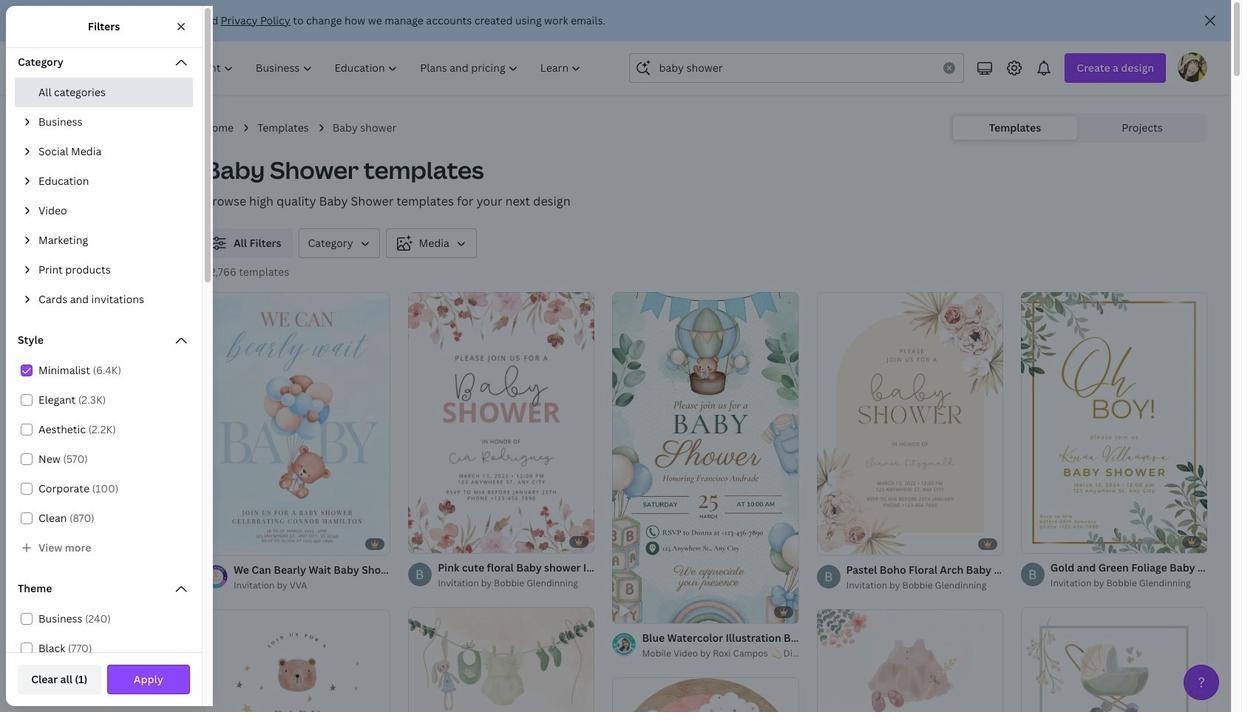 Task type: vqa. For each thing, say whether or not it's contained in the screenshot.
and
no



Task type: locate. For each thing, give the bounding box(es) containing it.
green and cream watercolor baby shower virtual invitation image
[[408, 607, 595, 712]]

we can bearly wait baby shower invitation image
[[204, 292, 391, 555]]

None search field
[[630, 53, 965, 83]]

list
[[15, 78, 193, 314]]

pink watercolor baby shower invitation image
[[817, 609, 1004, 712]]

gold and green foliage baby shower invitation image
[[1021, 292, 1208, 553]]

pastel boho floral arch baby shower invitation image
[[817, 292, 1004, 555]]



Task type: describe. For each thing, give the bounding box(es) containing it.
beige pink boho illustrated rainbow baby shower invitation flyer image
[[613, 678, 799, 712]]

pink cute floral baby shower invitation image
[[408, 292, 595, 553]]

white and brown watercolor cute baby shower invitation image
[[204, 609, 391, 712]]

green beige cute pastel watercolor carriage aesthetic baby shower invitation image
[[1021, 607, 1208, 712]]

top level navigation element
[[130, 53, 594, 83]]



